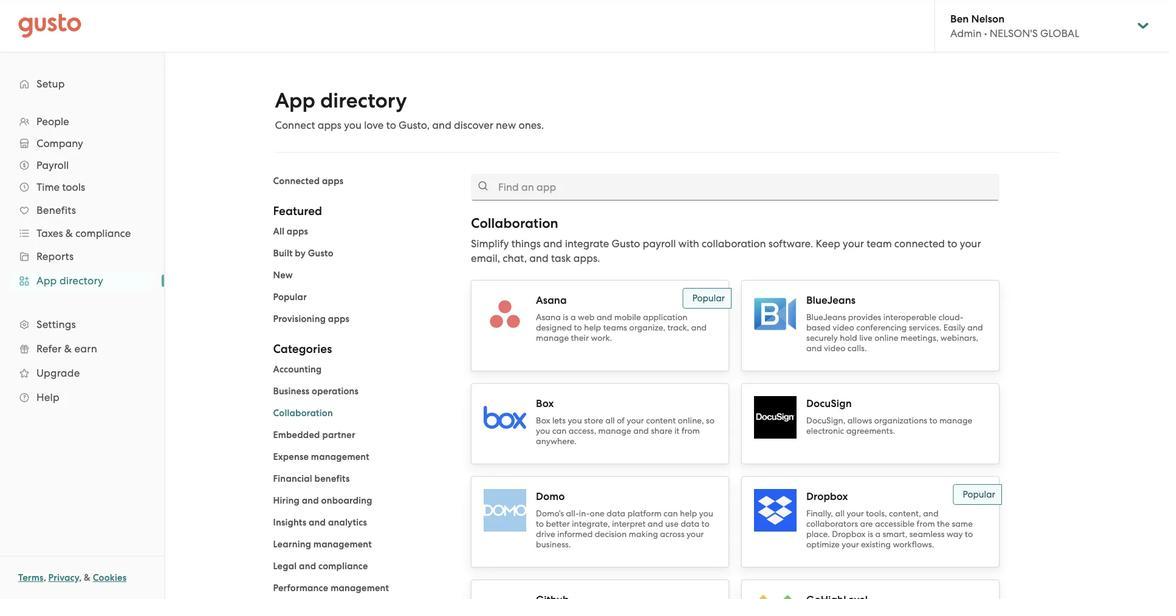 Task type: describe. For each thing, give the bounding box(es) containing it.
with
[[679, 238, 700, 250]]

gusto inside list
[[308, 248, 334, 259]]

apps for all apps
[[287, 226, 308, 237]]

bluejeans logo image
[[755, 297, 797, 332]]

it
[[675, 426, 680, 436]]

the
[[938, 519, 950, 529]]

business
[[273, 386, 310, 397]]

admin
[[951, 27, 982, 39]]

webinars,
[[941, 333, 979, 343]]

love
[[364, 119, 384, 131]]

domo domo's all-in-one data platform can help you to better integrate, interpret and use data to drive informed decision making across your business.
[[536, 490, 714, 550]]

your left existing
[[842, 540, 860, 550]]

from inside dropbox finally, all your tools, content, and collaborators are accessible from the same place. dropbox is a smart, seamless way to optimize your existing workflows.
[[917, 519, 936, 529]]

1 vertical spatial collaboration
[[273, 408, 333, 419]]

cookies button
[[93, 571, 127, 586]]

settings
[[36, 319, 76, 331]]

domo logo image
[[484, 489, 527, 532]]

application
[[643, 313, 688, 323]]

expense
[[273, 452, 309, 463]]

tools,
[[867, 509, 888, 519]]

all inside box box lets you store all of your content online, so you can access, manage and share it from anywhere.
[[606, 416, 615, 426]]

track,
[[668, 323, 690, 333]]

help inside asana asana is a web and mobile application designed to help teams organize, track, and manage their work.
[[584, 323, 602, 333]]

share
[[651, 426, 673, 436]]

taxes
[[36, 227, 63, 240]]

2 asana from the top
[[536, 313, 561, 323]]

and up learning management
[[309, 517, 326, 528]]

business operations
[[273, 386, 359, 397]]

and right legal
[[299, 561, 316, 572]]

insights and analytics link
[[273, 517, 367, 528]]

accessible
[[876, 519, 915, 529]]

in-
[[579, 509, 590, 519]]

cloud-
[[939, 313, 964, 323]]

and down the financial benefits link
[[302, 496, 319, 506]]

domo's
[[536, 509, 564, 519]]

financial benefits link
[[273, 474, 350, 485]]

and down 'things'
[[530, 252, 549, 264]]

to inside asana asana is a web and mobile application designed to help teams organize, track, and manage their work.
[[574, 323, 582, 333]]

privacy link
[[48, 573, 79, 584]]

setup link
[[12, 73, 152, 95]]

use
[[666, 519, 679, 529]]

manage inside docusign docusign, allows organizations to manage electronic agreements.
[[940, 416, 973, 426]]

taxes & compliance button
[[12, 223, 152, 244]]

to inside dropbox finally, all your tools, content, and collaborators are accessible from the same place. dropbox is a smart, seamless way to optimize your existing workflows.
[[966, 530, 974, 540]]

simplify
[[471, 238, 509, 250]]

taxes & compliance
[[36, 227, 131, 240]]

•
[[985, 27, 988, 39]]

mobile
[[615, 313, 641, 323]]

1 vertical spatial data
[[681, 519, 700, 529]]

settings link
[[12, 314, 152, 336]]

upgrade link
[[12, 362, 152, 384]]

informed
[[558, 530, 593, 540]]

hold
[[840, 333, 858, 343]]

partner
[[322, 430, 355, 441]]

refer
[[36, 343, 62, 355]]

popular for asana
[[693, 293, 725, 304]]

new
[[496, 119, 516, 131]]

all inside dropbox finally, all your tools, content, and collaborators are accessible from the same place. dropbox is a smart, seamless way to optimize your existing workflows.
[[836, 509, 845, 519]]

insights and analytics
[[273, 517, 367, 528]]

to up drive
[[536, 519, 544, 529]]

legal and compliance
[[273, 561, 368, 572]]

1 bluejeans from the top
[[807, 294, 856, 306]]

apps inside app directory connect apps you love to gusto, and discover new ones.
[[318, 119, 342, 131]]

calls.
[[848, 344, 867, 354]]

ben nelson admin • nelson's global
[[951, 12, 1080, 39]]

domo
[[536, 490, 565, 503]]

same
[[952, 519, 973, 529]]

services.
[[909, 323, 942, 333]]

organizations
[[875, 416, 928, 426]]

all-
[[566, 509, 579, 519]]

finally,
[[807, 509, 834, 519]]

embedded partner
[[273, 430, 355, 441]]

directory for app directory connect apps you love to gusto, and discover new ones.
[[320, 88, 407, 113]]

better
[[546, 519, 570, 529]]

management for expense management
[[311, 452, 370, 463]]

to inside docusign docusign, allows organizations to manage electronic agreements.
[[930, 416, 938, 426]]

payroll
[[36, 159, 69, 171]]

1 vertical spatial dropbox
[[833, 530, 866, 540]]

web
[[578, 313, 595, 323]]

2 vertical spatial &
[[84, 573, 91, 584]]

a inside dropbox finally, all your tools, content, and collaborators are accessible from the same place. dropbox is a smart, seamless way to optimize your existing workflows.
[[876, 530, 881, 540]]

company
[[36, 137, 83, 150]]

0 vertical spatial data
[[607, 509, 626, 519]]

and down securely
[[807, 344, 822, 354]]

and inside dropbox finally, all your tools, content, and collaborators are accessible from the same place. dropbox is a smart, seamless way to optimize your existing workflows.
[[924, 509, 939, 519]]

docusign logo image
[[755, 396, 797, 439]]

onboarding
[[321, 496, 373, 506]]

help link
[[12, 387, 152, 409]]

setup
[[36, 78, 65, 90]]

learning
[[273, 539, 311, 550]]

team
[[867, 238, 892, 250]]

docusign
[[807, 397, 852, 410]]

benefits link
[[12, 199, 152, 221]]

nelson
[[972, 12, 1005, 25]]

connected
[[273, 176, 320, 187]]

hiring and onboarding
[[273, 496, 373, 506]]

your up are
[[847, 509, 864, 519]]

docusign docusign, allows organizations to manage electronic agreements.
[[807, 397, 973, 436]]

refer & earn
[[36, 343, 97, 355]]

integrate
[[565, 238, 609, 250]]

apps for provisioning apps
[[328, 314, 350, 325]]

hiring
[[273, 496, 300, 506]]

and up webinars, at the bottom right of the page
[[968, 323, 984, 333]]

a inside asana asana is a web and mobile application designed to help teams organize, track, and manage their work.
[[571, 313, 576, 323]]

gusto inside simplify things and integrate gusto payroll with collaboration software. keep your team connected to your email, chat, and task apps.
[[612, 238, 641, 250]]

are
[[861, 519, 874, 529]]

designed
[[536, 323, 572, 333]]

to inside simplify things and integrate gusto payroll with collaboration software. keep your team connected to your email, chat, and task apps.
[[948, 238, 958, 250]]

time
[[36, 181, 60, 193]]

management for learning management
[[314, 539, 372, 550]]

so
[[706, 416, 715, 426]]

expense management link
[[273, 452, 370, 463]]

learning management
[[273, 539, 372, 550]]

allows
[[848, 416, 873, 426]]

management for performance management
[[331, 583, 389, 594]]

apps for connected apps
[[322, 176, 344, 187]]

you inside domo domo's all-in-one data platform can help you to better integrate, interpret and use data to drive informed decision making across your business.
[[700, 509, 714, 519]]

your inside domo domo's all-in-one data platform can help you to better integrate, interpret and use data to drive informed decision making across your business.
[[687, 530, 704, 540]]

online
[[875, 333, 899, 343]]

0 vertical spatial dropbox
[[807, 490, 848, 503]]

expense management
[[273, 452, 370, 463]]

1 asana from the top
[[536, 294, 567, 306]]

across
[[661, 530, 685, 540]]

app for app directory
[[36, 275, 57, 287]]

0 vertical spatial video
[[833, 323, 855, 333]]

1 vertical spatial video
[[824, 344, 846, 354]]

2 , from the left
[[79, 573, 82, 584]]

and up teams
[[597, 313, 613, 323]]

business operations link
[[273, 386, 359, 397]]

dropbox finally, all your tools, content, and collaborators are accessible from the same place. dropbox is a smart, seamless way to optimize your existing workflows.
[[807, 490, 974, 550]]

integrate,
[[572, 519, 610, 529]]

email,
[[471, 252, 500, 264]]

online,
[[678, 416, 704, 426]]

embedded partner link
[[273, 430, 355, 441]]

your inside box box lets you store all of your content online, so you can access, manage and share it from anywhere.
[[627, 416, 644, 426]]

securely
[[807, 333, 838, 343]]

and inside domo domo's all-in-one data platform can help you to better integrate, interpret and use data to drive informed decision making across your business.
[[648, 519, 664, 529]]



Task type: locate. For each thing, give the bounding box(es) containing it.
None search field
[[471, 174, 1000, 201]]

management down partner
[[311, 452, 370, 463]]

can inside domo domo's all-in-one data platform can help you to better integrate, interpret and use data to drive informed decision making across your business.
[[664, 509, 678, 519]]

,
[[44, 573, 46, 584], [79, 573, 82, 584]]

task
[[551, 252, 571, 264]]

connected apps
[[273, 176, 344, 187]]

box left lets
[[536, 416, 551, 426]]

to right love
[[386, 119, 396, 131]]

drive
[[536, 530, 556, 540]]

0 horizontal spatial from
[[682, 426, 700, 436]]

meetings,
[[901, 333, 939, 343]]

popular inside list
[[273, 292, 307, 303]]

docusign,
[[807, 416, 846, 426]]

box logo image
[[484, 396, 527, 439]]

gusto left payroll
[[612, 238, 641, 250]]

embedded
[[273, 430, 320, 441]]

& inside the taxes & compliance dropdown button
[[66, 227, 73, 240]]

0 horizontal spatial directory
[[60, 275, 103, 287]]

1 vertical spatial directory
[[60, 275, 103, 287]]

you
[[344, 119, 362, 131], [568, 416, 582, 426], [536, 426, 550, 436], [700, 509, 714, 519]]

1 horizontal spatial a
[[876, 530, 881, 540]]

a up existing
[[876, 530, 881, 540]]

1 horizontal spatial collaboration
[[471, 215, 559, 231]]

asana logo image
[[484, 293, 527, 336]]

list containing accounting
[[273, 362, 453, 600]]

0 horizontal spatial ,
[[44, 573, 46, 584]]

hiring and onboarding link
[[273, 496, 373, 506]]

directory inside gusto navigation element
[[60, 275, 103, 287]]

compliance for taxes & compliance
[[75, 227, 131, 240]]

1 vertical spatial management
[[314, 539, 372, 550]]

0 vertical spatial management
[[311, 452, 370, 463]]

to right connected
[[948, 238, 958, 250]]

2 bluejeans from the top
[[807, 313, 847, 323]]

gusto right by
[[308, 248, 334, 259]]

list
[[0, 111, 164, 410], [273, 224, 453, 327], [273, 362, 453, 600]]

your right connected
[[960, 238, 982, 250]]

collaboration up 'things'
[[471, 215, 559, 231]]

1 horizontal spatial all
[[836, 509, 845, 519]]

tools
[[62, 181, 85, 193]]

ben
[[951, 12, 969, 25]]

gohighlevel logo image
[[755, 593, 797, 600]]

directory up love
[[320, 88, 407, 113]]

list for categories
[[273, 362, 453, 600]]

new
[[273, 270, 293, 281]]

help down web
[[584, 323, 602, 333]]

store
[[584, 416, 604, 426]]

0 vertical spatial help
[[584, 323, 602, 333]]

1 horizontal spatial ,
[[79, 573, 82, 584]]

and up the
[[924, 509, 939, 519]]

1 vertical spatial asana
[[536, 313, 561, 323]]

directory for app directory
[[60, 275, 103, 287]]

and
[[433, 119, 452, 131], [544, 238, 563, 250], [530, 252, 549, 264], [597, 313, 613, 323], [692, 323, 707, 333], [968, 323, 984, 333], [807, 344, 822, 354], [634, 426, 649, 436], [302, 496, 319, 506], [924, 509, 939, 519], [309, 517, 326, 528], [648, 519, 664, 529], [299, 561, 316, 572]]

1 horizontal spatial directory
[[320, 88, 407, 113]]

live
[[860, 333, 873, 343]]

apps right all
[[287, 226, 308, 237]]

video up hold
[[833, 323, 855, 333]]

lets
[[553, 416, 566, 426]]

0 vertical spatial bluejeans
[[807, 294, 856, 306]]

provisioning
[[273, 314, 326, 325]]

list containing all apps
[[273, 224, 453, 327]]

apps right provisioning
[[328, 314, 350, 325]]

0 vertical spatial app
[[275, 88, 315, 113]]

1 vertical spatial box
[[536, 416, 551, 426]]

0 vertical spatial directory
[[320, 88, 407, 113]]

way
[[947, 530, 963, 540]]

collaboration link
[[273, 408, 333, 419]]

your right across
[[687, 530, 704, 540]]

popular down simplify things and integrate gusto payroll with collaboration software. keep your team connected to your email, chat, and task apps.
[[693, 293, 725, 304]]

1 vertical spatial from
[[917, 519, 936, 529]]

1 horizontal spatial gusto
[[612, 238, 641, 250]]

1 horizontal spatial popular
[[693, 293, 725, 304]]

software.
[[769, 238, 814, 250]]

and right 'track,'
[[692, 323, 707, 333]]

app for app directory connect apps you love to gusto, and discover new ones.
[[275, 88, 315, 113]]

0 vertical spatial can
[[553, 426, 567, 436]]

0 vertical spatial box
[[536, 397, 554, 410]]

dropbox up finally,
[[807, 490, 848, 503]]

compliance for legal and compliance
[[319, 561, 368, 572]]

, left cookies button
[[79, 573, 82, 584]]

can down lets
[[553, 426, 567, 436]]

from up seamless
[[917, 519, 936, 529]]

data up interpret
[[607, 509, 626, 519]]

and inside app directory connect apps you love to gusto, and discover new ones.
[[433, 119, 452, 131]]

1 horizontal spatial app
[[275, 88, 315, 113]]

all up collaborators
[[836, 509, 845, 519]]

& for earn
[[64, 343, 72, 355]]

1 vertical spatial is
[[868, 530, 874, 540]]

management
[[311, 452, 370, 463], [314, 539, 372, 550], [331, 583, 389, 594]]

gusto navigation element
[[0, 52, 164, 429]]

legal
[[273, 561, 297, 572]]

your
[[843, 238, 865, 250], [960, 238, 982, 250], [627, 416, 644, 426], [847, 509, 864, 519], [687, 530, 704, 540], [842, 540, 860, 550]]

anywhere.
[[536, 437, 577, 447]]

things
[[512, 238, 541, 250]]

0 vertical spatial asana
[[536, 294, 567, 306]]

2 vertical spatial manage
[[599, 426, 632, 436]]

to up their
[[574, 323, 582, 333]]

app down 'reports' on the left
[[36, 275, 57, 287]]

and down platform on the right bottom of page
[[648, 519, 664, 529]]

1 horizontal spatial data
[[681, 519, 700, 529]]

1 vertical spatial a
[[876, 530, 881, 540]]

0 vertical spatial all
[[606, 416, 615, 426]]

from down online,
[[682, 426, 700, 436]]

manage inside asana asana is a web and mobile application designed to help teams organize, track, and manage their work.
[[536, 333, 569, 343]]

0 vertical spatial a
[[571, 313, 576, 323]]

organize,
[[630, 323, 666, 333]]

list containing people
[[0, 111, 164, 410]]

manage inside box box lets you store all of your content online, so you can access, manage and share it from anywhere.
[[599, 426, 632, 436]]

all left "of"
[[606, 416, 615, 426]]

0 horizontal spatial popular
[[273, 292, 307, 303]]

your right keep
[[843, 238, 865, 250]]

& right taxes
[[66, 227, 73, 240]]

terms , privacy , & cookies
[[18, 573, 127, 584]]

connected apps link
[[273, 176, 344, 187]]

business.
[[536, 540, 571, 550]]

making
[[629, 530, 658, 540]]

& inside the refer & earn link
[[64, 343, 72, 355]]

0 vertical spatial collaboration
[[471, 215, 559, 231]]

app directory connect apps you love to gusto, and discover new ones.
[[275, 88, 544, 131]]

app up connect
[[275, 88, 315, 113]]

1 vertical spatial bluejeans
[[807, 313, 847, 323]]

popular down new link
[[273, 292, 307, 303]]

reports
[[36, 251, 74, 263]]

0 vertical spatial &
[[66, 227, 73, 240]]

global
[[1041, 27, 1080, 39]]

app inside app directory connect apps you love to gusto, and discover new ones.
[[275, 88, 315, 113]]

directory inside app directory connect apps you love to gusto, and discover new ones.
[[320, 88, 407, 113]]

0 vertical spatial manage
[[536, 333, 569, 343]]

0 horizontal spatial all
[[606, 416, 615, 426]]

accounting
[[273, 364, 322, 375]]

0 horizontal spatial collaboration
[[273, 408, 333, 419]]

can inside box box lets you store all of your content online, so you can access, manage and share it from anywhere.
[[553, 426, 567, 436]]

0 horizontal spatial manage
[[536, 333, 569, 343]]

provisioning apps
[[273, 314, 350, 325]]

compliance up performance management
[[319, 561, 368, 572]]

0 horizontal spatial can
[[553, 426, 567, 436]]

1 box from the top
[[536, 397, 554, 410]]

data
[[607, 509, 626, 519], [681, 519, 700, 529]]

1 vertical spatial &
[[64, 343, 72, 355]]

popular up same
[[963, 489, 996, 500]]

manage down "of"
[[599, 426, 632, 436]]

manage down designed
[[536, 333, 569, 343]]

list for featured
[[273, 224, 453, 327]]

electronic
[[807, 426, 845, 436]]

video down securely
[[824, 344, 846, 354]]

refer & earn link
[[12, 338, 152, 360]]

0 horizontal spatial gusto
[[308, 248, 334, 259]]

popular
[[273, 292, 307, 303], [693, 293, 725, 304], [963, 489, 996, 500]]

collaboration up "embedded"
[[273, 408, 333, 419]]

seamless
[[910, 530, 945, 540]]

new link
[[273, 270, 293, 281]]

0 horizontal spatial app
[[36, 275, 57, 287]]

is up designed
[[563, 313, 569, 323]]

, left privacy
[[44, 573, 46, 584]]

is inside asana asana is a web and mobile application designed to help teams organize, track, and manage their work.
[[563, 313, 569, 323]]

help up across
[[680, 509, 697, 519]]

popular for dropbox
[[963, 489, 996, 500]]

smart,
[[883, 530, 908, 540]]

& left earn
[[64, 343, 72, 355]]

collaboration
[[471, 215, 559, 231], [273, 408, 333, 419]]

interpret
[[612, 519, 646, 529]]

dropbox down collaborators
[[833, 530, 866, 540]]

and up task
[[544, 238, 563, 250]]

manage right organizations
[[940, 416, 973, 426]]

directory down reports link
[[60, 275, 103, 287]]

App Search field
[[471, 174, 1000, 201]]

is inside dropbox finally, all your tools, content, and collaborators are accessible from the same place. dropbox is a smart, seamless way to optimize your existing workflows.
[[868, 530, 874, 540]]

help inside domo domo's all-in-one data platform can help you to better integrate, interpret and use data to drive informed decision making across your business.
[[680, 509, 697, 519]]

simplify things and integrate gusto payroll with collaboration software. keep your team connected to your email, chat, and task apps.
[[471, 238, 982, 264]]

management down legal and compliance
[[331, 583, 389, 594]]

1 , from the left
[[44, 573, 46, 584]]

1 vertical spatial compliance
[[319, 561, 368, 572]]

from inside box box lets you store all of your content online, so you can access, manage and share it from anywhere.
[[682, 426, 700, 436]]

app directory link
[[12, 270, 152, 292]]

financial benefits
[[273, 474, 350, 485]]

1 horizontal spatial is
[[868, 530, 874, 540]]

0 vertical spatial is
[[563, 313, 569, 323]]

one
[[590, 509, 605, 519]]

a
[[571, 313, 576, 323], [876, 530, 881, 540]]

insights
[[273, 517, 307, 528]]

0 horizontal spatial data
[[607, 509, 626, 519]]

their
[[571, 333, 589, 343]]

company button
[[12, 133, 152, 154]]

management down analytics
[[314, 539, 372, 550]]

all apps
[[273, 226, 308, 237]]

0 vertical spatial from
[[682, 426, 700, 436]]

1 horizontal spatial from
[[917, 519, 936, 529]]

to inside app directory connect apps you love to gusto, and discover new ones.
[[386, 119, 396, 131]]

to
[[386, 119, 396, 131], [948, 238, 958, 250], [574, 323, 582, 333], [930, 416, 938, 426], [536, 519, 544, 529], [702, 519, 710, 529], [966, 530, 974, 540]]

conferencing
[[857, 323, 907, 333]]

1 horizontal spatial manage
[[599, 426, 632, 436]]

1 vertical spatial can
[[664, 509, 678, 519]]

people
[[36, 116, 69, 128]]

compliance up reports link
[[75, 227, 131, 240]]

apps right connected
[[322, 176, 344, 187]]

can up use
[[664, 509, 678, 519]]

1 vertical spatial help
[[680, 509, 697, 519]]

you inside app directory connect apps you love to gusto, and discover new ones.
[[344, 119, 362, 131]]

2 box from the top
[[536, 416, 551, 426]]

cookies
[[93, 573, 127, 584]]

directory
[[320, 88, 407, 113], [60, 275, 103, 287]]

collaborators
[[807, 519, 859, 529]]

and right gusto, on the top left of the page
[[433, 119, 452, 131]]

manage
[[536, 333, 569, 343], [940, 416, 973, 426], [599, 426, 632, 436]]

built by gusto link
[[273, 248, 334, 259]]

1 horizontal spatial help
[[680, 509, 697, 519]]

home image
[[18, 14, 81, 38]]

all
[[273, 226, 285, 237]]

0 horizontal spatial is
[[563, 313, 569, 323]]

analytics
[[328, 517, 367, 528]]

2 horizontal spatial popular
[[963, 489, 996, 500]]

and left share
[[634, 426, 649, 436]]

& left cookies button
[[84, 573, 91, 584]]

0 horizontal spatial compliance
[[75, 227, 131, 240]]

bluejeans
[[807, 294, 856, 306], [807, 313, 847, 323]]

to right use
[[702, 519, 710, 529]]

apps right connect
[[318, 119, 342, 131]]

1 horizontal spatial compliance
[[319, 561, 368, 572]]

to down same
[[966, 530, 974, 540]]

compliance inside dropdown button
[[75, 227, 131, 240]]

a left web
[[571, 313, 576, 323]]

collaboration
[[702, 238, 766, 250]]

is
[[563, 313, 569, 323], [868, 530, 874, 540]]

box up lets
[[536, 397, 554, 410]]

1 vertical spatial manage
[[940, 416, 973, 426]]

to right organizations
[[930, 416, 938, 426]]

work.
[[591, 333, 612, 343]]

app inside gusto navigation element
[[36, 275, 57, 287]]

existing
[[862, 540, 891, 550]]

terms
[[18, 573, 44, 584]]

1 horizontal spatial can
[[664, 509, 678, 519]]

2 horizontal spatial manage
[[940, 416, 973, 426]]

dropbox logo image
[[755, 489, 797, 532]]

0 horizontal spatial help
[[584, 323, 602, 333]]

is down are
[[868, 530, 874, 540]]

apps.
[[574, 252, 600, 264]]

box box lets you store all of your content online, so you can access, manage and share it from anywhere.
[[536, 397, 715, 447]]

0 vertical spatial compliance
[[75, 227, 131, 240]]

connect
[[275, 119, 315, 131]]

all
[[606, 416, 615, 426], [836, 509, 845, 519]]

financial
[[273, 474, 312, 485]]

teams
[[604, 323, 628, 333]]

2 vertical spatial management
[[331, 583, 389, 594]]

data right use
[[681, 519, 700, 529]]

your right "of"
[[627, 416, 644, 426]]

workflows.
[[893, 540, 935, 550]]

& for compliance
[[66, 227, 73, 240]]

decision
[[595, 530, 627, 540]]

and inside box box lets you store all of your content online, so you can access, manage and share it from anywhere.
[[634, 426, 649, 436]]

1 vertical spatial app
[[36, 275, 57, 287]]

1 vertical spatial all
[[836, 509, 845, 519]]

0 horizontal spatial a
[[571, 313, 576, 323]]



Task type: vqa. For each thing, say whether or not it's contained in the screenshot.
the New
yes



